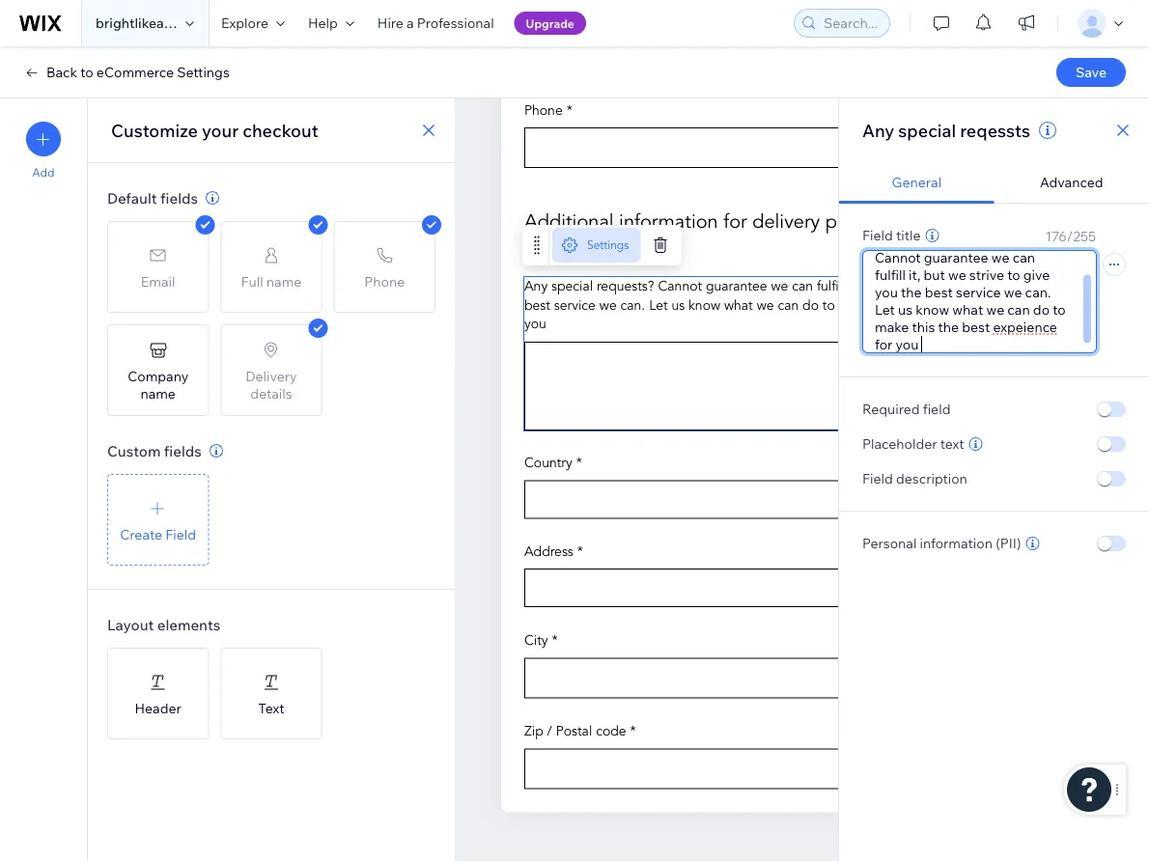 Task type: describe. For each thing, give the bounding box(es) containing it.
create field
[[120, 526, 196, 543]]

elements
[[157, 616, 220, 634]]

add button
[[26, 122, 61, 180]]

field
[[923, 401, 951, 418]]

Search... field
[[818, 10, 884, 37]]

placeholder
[[862, 436, 937, 452]]

any special reqessts
[[862, 119, 1031, 141]]

customize your checkout
[[111, 119, 318, 141]]

hire a professional
[[377, 14, 494, 31]]

checkout
[[243, 119, 318, 141]]

special
[[898, 119, 956, 141]]

upgrade button
[[514, 12, 586, 35]]

brightlikeadiamond
[[96, 14, 220, 31]]

company
[[128, 367, 188, 384]]

personal information (pii)
[[862, 535, 1021, 552]]

field title
[[862, 227, 921, 244]]

255
[[1073, 228, 1096, 245]]

layout elements
[[107, 616, 220, 634]]

required
[[862, 401, 920, 418]]

description
[[896, 470, 968, 487]]

header
[[135, 700, 181, 717]]

your
[[202, 119, 239, 141]]

title
[[896, 227, 921, 244]]

professional
[[417, 14, 494, 31]]

176
[[1045, 228, 1067, 245]]

back to ecommerce settings
[[46, 64, 230, 81]]

help button
[[296, 0, 366, 46]]

(pii)
[[996, 535, 1021, 552]]

explore
[[221, 14, 268, 31]]

back
[[46, 64, 77, 81]]

ecommerce
[[96, 64, 174, 81]]

field for field title
[[862, 227, 893, 244]]

to
[[80, 64, 93, 81]]

176 / 255
[[1045, 228, 1096, 245]]

placeholder text
[[862, 436, 964, 452]]



Task type: vqa. For each thing, say whether or not it's contained in the screenshot.
'Required' for Auction
no



Task type: locate. For each thing, give the bounding box(es) containing it.
hire a professional link
[[366, 0, 506, 46]]

fields right custom
[[164, 442, 202, 460]]

advanced button
[[994, 162, 1149, 204]]

field description
[[862, 470, 968, 487]]

tab list
[[839, 162, 1149, 204]]

upgrade
[[526, 16, 574, 30]]

default fields
[[107, 189, 198, 207]]

1 vertical spatial fields
[[164, 442, 202, 460]]

/
[[1067, 228, 1073, 245]]

default
[[107, 189, 157, 207]]

create field button
[[107, 474, 209, 566]]

1 vertical spatial settings
[[587, 239, 629, 253]]

0 horizontal spatial settings
[[177, 64, 230, 81]]

create
[[120, 526, 162, 543]]

add
[[32, 165, 55, 180]]

0 vertical spatial fields
[[160, 189, 198, 207]]

text
[[940, 436, 964, 452]]

name
[[140, 385, 176, 402]]

save button
[[1057, 58, 1126, 87]]

2 vertical spatial field
[[165, 526, 196, 543]]

field right create
[[165, 526, 196, 543]]

settings
[[177, 64, 230, 81], [587, 239, 629, 253]]

Field title text field
[[863, 251, 1096, 353]]

company name
[[128, 367, 188, 402]]

personal
[[862, 535, 917, 552]]

field down placeholder
[[862, 470, 893, 487]]

field inside button
[[165, 526, 196, 543]]

help
[[308, 14, 338, 31]]

field for field description
[[862, 470, 893, 487]]

general
[[892, 174, 942, 191]]

custom fields
[[107, 442, 202, 460]]

a
[[407, 14, 414, 31]]

text
[[258, 700, 284, 717]]

fields right default
[[160, 189, 198, 207]]

reqessts
[[960, 119, 1031, 141]]

general button
[[839, 162, 994, 204]]

fields
[[160, 189, 198, 207], [164, 442, 202, 460]]

advanced
[[1040, 174, 1103, 191]]

information
[[920, 535, 993, 552]]

any
[[862, 119, 895, 141]]

1 vertical spatial field
[[862, 470, 893, 487]]

custom
[[107, 442, 161, 460]]

0 vertical spatial settings
[[177, 64, 230, 81]]

0 vertical spatial field
[[862, 227, 893, 244]]

back to ecommerce settings button
[[23, 64, 230, 81]]

fields for default fields
[[160, 189, 198, 207]]

field left title
[[862, 227, 893, 244]]

tab list containing general
[[839, 162, 1149, 204]]

save
[[1076, 64, 1107, 81]]

required field
[[862, 401, 951, 418]]

settings button
[[552, 228, 641, 263]]

hire
[[377, 14, 404, 31]]

fields for custom fields
[[164, 442, 202, 460]]

1 horizontal spatial settings
[[587, 239, 629, 253]]

field
[[862, 227, 893, 244], [862, 470, 893, 487], [165, 526, 196, 543]]

customize
[[111, 119, 198, 141]]

layout
[[107, 616, 154, 634]]



